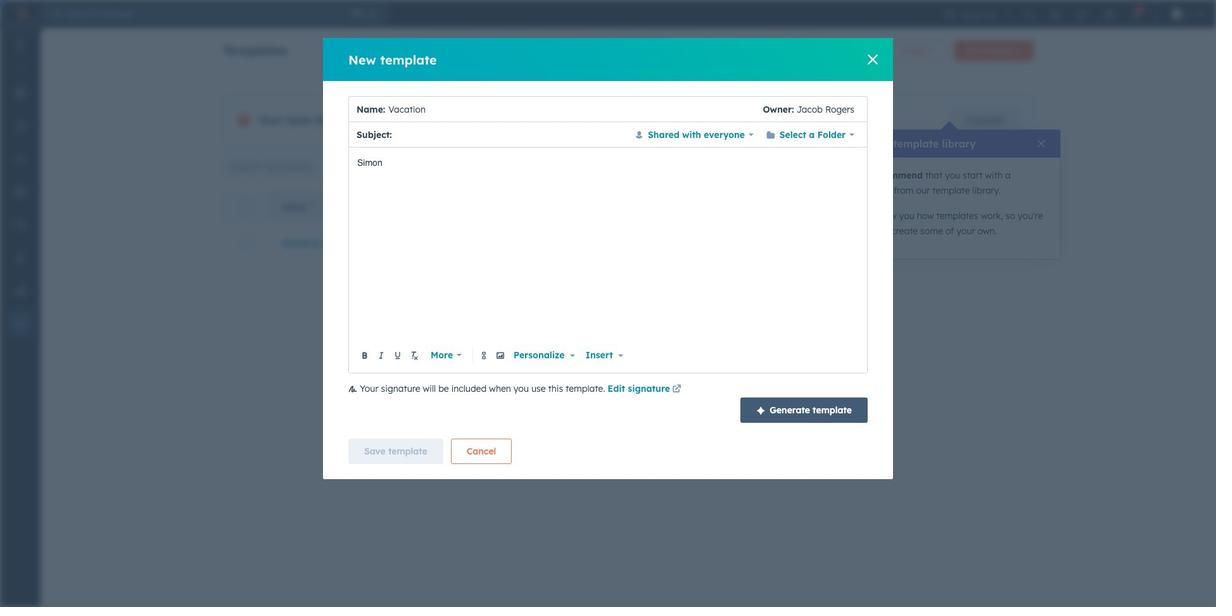 Task type: describe. For each thing, give the bounding box(es) containing it.
1 vertical spatial close image
[[1038, 140, 1045, 148]]

Search search field
[[223, 154, 377, 179]]

Search HubSpot search field
[[61, 4, 348, 24]]

jacob rogers image
[[1172, 9, 1182, 19]]

marketplaces image
[[1051, 9, 1061, 19]]



Task type: locate. For each thing, give the bounding box(es) containing it.
1 horizontal spatial close image
[[1038, 140, 1045, 148]]

1 link opens in a new window image from the top
[[672, 383, 681, 398]]

menu
[[937, 0, 1209, 28], [0, 28, 41, 576]]

settings image
[[1104, 9, 1115, 19]]

None text field
[[385, 97, 763, 122], [395, 127, 626, 142], [357, 155, 860, 345], [385, 97, 763, 122], [395, 127, 626, 142], [357, 155, 860, 345]]

0 vertical spatial close image
[[868, 54, 878, 65]]

banner
[[223, 37, 1034, 61]]

link opens in a new window image
[[672, 383, 681, 398], [672, 385, 681, 395]]

0 horizontal spatial menu
[[0, 28, 41, 576]]

1 horizontal spatial menu
[[937, 0, 1209, 28]]

ascending sort. press to sort descending. image
[[309, 202, 314, 211]]

close image
[[868, 54, 878, 65], [1038, 140, 1045, 148]]

menu item
[[1126, 0, 1146, 28]]

help image
[[1078, 9, 1088, 19]]

2 link opens in a new window image from the top
[[672, 385, 681, 395]]

0 horizontal spatial close image
[[868, 54, 878, 65]]

dialog
[[323, 38, 893, 480]]

ascending sort. press to sort descending. element
[[309, 202, 314, 213]]



Task type: vqa. For each thing, say whether or not it's contained in the screenshot.
Ascending sort. Press to sort descending. element
yes



